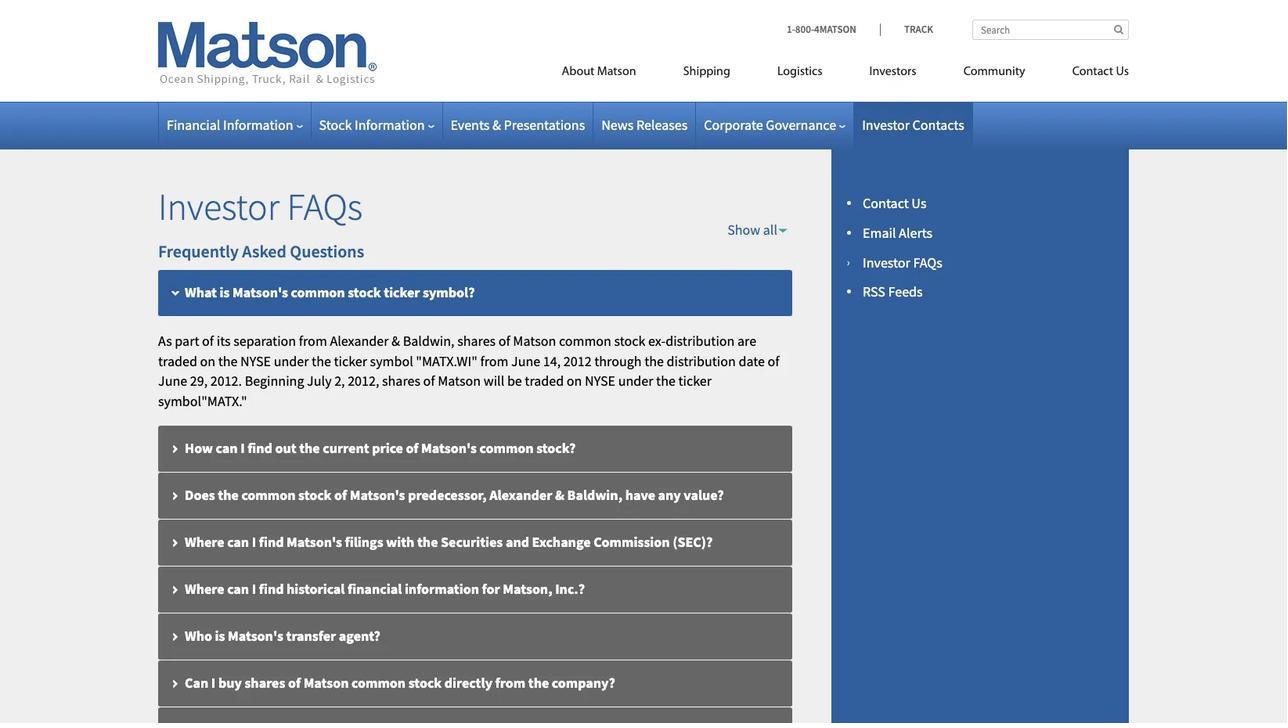 Task type: vqa. For each thing, say whether or not it's contained in the screenshot.
Services
no



Task type: locate. For each thing, give the bounding box(es) containing it.
2012.
[[210, 372, 242, 390]]

matson's down asked
[[233, 283, 288, 301]]

from
[[299, 332, 327, 350], [480, 352, 508, 370], [495, 674, 525, 692]]

investor
[[862, 116, 910, 134], [158, 183, 279, 230], [863, 253, 910, 271]]

nyse down separation
[[240, 352, 271, 370]]

contact up email
[[863, 194, 909, 212]]

where inside tab
[[185, 580, 224, 598]]

14,
[[543, 352, 561, 370]]

0 horizontal spatial shares
[[245, 674, 285, 692]]

1 information from the left
[[223, 116, 293, 134]]

1 vertical spatial where
[[185, 580, 224, 598]]

investor faqs
[[158, 183, 363, 230], [863, 253, 942, 271]]

0 vertical spatial contact us
[[1072, 66, 1129, 78]]

0 horizontal spatial contact
[[863, 194, 909, 212]]

does the common stock of matson's predecessor, alexander & baldwin, have any value? tab
[[158, 473, 792, 520]]

common down questions
[[291, 283, 345, 301]]

1 horizontal spatial ticker
[[384, 283, 420, 301]]

0 vertical spatial is
[[220, 283, 230, 301]]

0 vertical spatial shares
[[457, 332, 496, 350]]

investor down investors 'link'
[[862, 116, 910, 134]]

is right who
[[215, 627, 225, 645]]

0 vertical spatial june
[[511, 352, 540, 370]]

1 vertical spatial shares
[[382, 372, 420, 390]]

1 horizontal spatial under
[[618, 372, 653, 390]]

0 horizontal spatial under
[[274, 352, 309, 370]]

0 horizontal spatial traded
[[158, 352, 197, 370]]

i for out
[[240, 439, 245, 457]]

1-
[[787, 23, 795, 36]]

stock down questions
[[348, 283, 381, 301]]

find for historical
[[259, 580, 284, 598]]

us up alerts
[[912, 194, 927, 212]]

2 vertical spatial can
[[227, 580, 249, 598]]

2 horizontal spatial ticker
[[678, 372, 712, 390]]

Search search field
[[972, 20, 1129, 40]]

june left 29,
[[158, 372, 187, 390]]

the inside how can i find out the current price of matson's common stock? tab
[[299, 439, 320, 457]]

who is matson's transfer agent? tab
[[158, 614, 792, 661]]

events & presentations
[[451, 116, 585, 134]]

of down the "matx.wi"
[[423, 372, 435, 390]]

2 vertical spatial find
[[259, 580, 284, 598]]

1 horizontal spatial nyse
[[585, 372, 615, 390]]

1 vertical spatial baldwin,
[[567, 486, 622, 504]]

0 vertical spatial under
[[274, 352, 309, 370]]

traded
[[158, 352, 197, 370], [525, 372, 564, 390]]

ticker
[[384, 283, 420, 301], [334, 352, 367, 370], [678, 372, 712, 390]]

1 horizontal spatial alexander
[[489, 486, 552, 504]]

who
[[185, 627, 212, 645]]

from up will
[[480, 352, 508, 370]]

0 vertical spatial baldwin,
[[403, 332, 455, 350]]

0 vertical spatial on
[[200, 352, 215, 370]]

1 horizontal spatial investor faqs
[[863, 253, 942, 271]]

1 vertical spatial find
[[259, 533, 284, 551]]

1 where from the top
[[185, 533, 224, 551]]

1 vertical spatial from
[[480, 352, 508, 370]]

baldwin, inside tab
[[567, 486, 622, 504]]

nyse down the through
[[585, 372, 615, 390]]

1 horizontal spatial baldwin,
[[567, 486, 622, 504]]

0 vertical spatial traded
[[158, 352, 197, 370]]

track
[[904, 23, 933, 36]]

is for who
[[215, 627, 225, 645]]

contact us down search image
[[1072, 66, 1129, 78]]

of right price
[[406, 439, 418, 457]]

information right stock
[[355, 116, 425, 134]]

4matson
[[814, 23, 856, 36]]

logistics
[[777, 66, 822, 78]]

0 horizontal spatial information
[[223, 116, 293, 134]]

investor faqs link
[[863, 253, 942, 271]]

2 vertical spatial &
[[555, 486, 564, 504]]

commission
[[594, 533, 670, 551]]

0 vertical spatial where
[[185, 533, 224, 551]]

stock up the through
[[614, 332, 645, 350]]

any
[[658, 486, 681, 504]]

matson image
[[158, 22, 377, 86]]

0 horizontal spatial june
[[158, 372, 187, 390]]

1 horizontal spatial us
[[1116, 66, 1129, 78]]

1 vertical spatial can
[[227, 533, 249, 551]]

search image
[[1114, 24, 1123, 34]]

information right financial
[[223, 116, 293, 134]]

under up beginning
[[274, 352, 309, 370]]

of
[[202, 332, 214, 350], [499, 332, 510, 350], [768, 352, 779, 370], [423, 372, 435, 390], [406, 439, 418, 457], [334, 486, 347, 504], [288, 674, 301, 692]]

faqs up questions
[[287, 183, 363, 230]]

us
[[1116, 66, 1129, 78], [912, 194, 927, 212]]

can inside where can i find historical financial information for matson, inc.? tab
[[227, 580, 249, 598]]

i for matson's
[[252, 533, 256, 551]]

2 information from the left
[[355, 116, 425, 134]]

2 vertical spatial investor
[[863, 253, 910, 271]]

0 horizontal spatial us
[[912, 194, 927, 212]]

"matx.wi"
[[416, 352, 477, 370]]

baldwin, inside as part of its separation from alexander & baldwin, shares of matson common stock ex-distribution are traded on the nyse under the ticker symbol "matx.wi" from june 14, 2012 through the distribution date of june 29, 2012. beginning july 2, 2012, shares of matson will be traded on nyse under the ticker symbol"matx."
[[403, 332, 455, 350]]

price
[[372, 439, 403, 457]]

where
[[185, 533, 224, 551], [185, 580, 224, 598]]

can i buy shares of matson common stock directly from the company?
[[185, 674, 615, 692]]

logistics link
[[754, 58, 846, 90]]

alexander up and
[[489, 486, 552, 504]]

traded down 14,
[[525, 372, 564, 390]]

on up 29,
[[200, 352, 215, 370]]

common up 2012
[[559, 332, 611, 350]]

0 horizontal spatial on
[[200, 352, 215, 370]]

under down the through
[[618, 372, 653, 390]]

investor contacts link
[[862, 116, 964, 134]]

show all link
[[158, 219, 792, 241]]

0 vertical spatial can
[[216, 439, 238, 457]]

what
[[185, 283, 217, 301]]

presentations
[[504, 116, 585, 134]]

common left stock?
[[480, 439, 534, 457]]

traded down part
[[158, 352, 197, 370]]

baldwin, left the have
[[567, 486, 622, 504]]

the inside can i buy shares of matson common stock directly from the company? tab
[[528, 674, 549, 692]]

1 vertical spatial ticker
[[334, 352, 367, 370]]

does the common stock of matson's predecessor, alexander & baldwin, have any value?
[[185, 486, 724, 504]]

contact down the "search" search box
[[1072, 66, 1113, 78]]

where can i find matson's filings with the securities and exchange commission (sec)? tab
[[158, 520, 792, 567]]

& right events on the left top of page
[[492, 116, 501, 134]]

1 vertical spatial alexander
[[489, 486, 552, 504]]

find for matson's
[[259, 533, 284, 551]]

0 vertical spatial investor faqs
[[158, 183, 363, 230]]

from right directly
[[495, 674, 525, 692]]

& up exchange
[[555, 486, 564, 504]]

where for where can i find matson's filings with the securities and exchange commission (sec)?
[[185, 533, 224, 551]]

of right date
[[768, 352, 779, 370]]

0 vertical spatial nyse
[[240, 352, 271, 370]]

the inside does the common stock of matson's predecessor, alexander & baldwin, have any value? tab
[[218, 486, 239, 504]]

1 horizontal spatial contact
[[1072, 66, 1113, 78]]

where can i find historical financial information for matson, inc.? tab
[[158, 567, 792, 614]]

investor faqs up asked
[[158, 183, 363, 230]]

stock information
[[319, 116, 425, 134]]

does
[[185, 486, 215, 504]]

i inside tab
[[252, 533, 256, 551]]

0 vertical spatial ticker
[[384, 283, 420, 301]]

nyse
[[240, 352, 271, 370], [585, 372, 615, 390]]

& inside as part of its separation from alexander & baldwin, shares of matson common stock ex-distribution are traded on the nyse under the ticker symbol "matx.wi" from june 14, 2012 through the distribution date of june 29, 2012. beginning july 2, 2012, shares of matson will be traded on nyse under the ticker symbol"matx."
[[392, 332, 400, 350]]

on down 2012
[[567, 372, 582, 390]]

email alerts link
[[863, 224, 933, 242]]

shares right buy
[[245, 674, 285, 692]]

0 horizontal spatial alexander
[[330, 332, 389, 350]]

1 vertical spatial &
[[392, 332, 400, 350]]

investor faqs up the feeds
[[863, 253, 942, 271]]

matson's up 'predecessor,'
[[421, 439, 477, 457]]

community
[[963, 66, 1025, 78]]

0 vertical spatial find
[[248, 439, 272, 457]]

matson right about
[[597, 66, 636, 78]]

contact us inside top menu navigation
[[1072, 66, 1129, 78]]

ticker inside what is matson's common stock ticker symbol? tab
[[384, 283, 420, 301]]

1 horizontal spatial on
[[567, 372, 582, 390]]

2 horizontal spatial &
[[555, 486, 564, 504]]

investors link
[[846, 58, 940, 90]]

0 vertical spatial contact
[[1072, 66, 1113, 78]]

0 horizontal spatial &
[[392, 332, 400, 350]]

1 horizontal spatial contact us link
[[1049, 58, 1129, 90]]

stock
[[319, 116, 352, 134]]

matson's
[[233, 283, 288, 301], [421, 439, 477, 457], [350, 486, 405, 504], [287, 533, 342, 551], [228, 627, 283, 645]]

is right what
[[220, 283, 230, 301]]

& up symbol
[[392, 332, 400, 350]]

shares up the "matx.wi"
[[457, 332, 496, 350]]

date
[[739, 352, 765, 370]]

stock left directly
[[408, 674, 442, 692]]

the
[[218, 352, 238, 370], [312, 352, 331, 370], [644, 352, 664, 370], [656, 372, 676, 390], [299, 439, 320, 457], [218, 486, 239, 504], [417, 533, 438, 551], [528, 674, 549, 692]]

symbol
[[370, 352, 413, 370]]

news releases
[[601, 116, 688, 134]]

1 vertical spatial nyse
[[585, 372, 615, 390]]

contact us link up email alerts link
[[863, 194, 927, 212]]

shares
[[457, 332, 496, 350], [382, 372, 420, 390], [245, 674, 285, 692]]

1 vertical spatial contact us
[[863, 194, 927, 212]]

0 vertical spatial faqs
[[287, 183, 363, 230]]

None search field
[[972, 20, 1129, 40]]

matson down the transfer
[[303, 674, 349, 692]]

investor up rss feeds link on the right top of the page
[[863, 253, 910, 271]]

0 vertical spatial investor
[[862, 116, 910, 134]]

for
[[482, 580, 500, 598]]

matson's up buy
[[228, 627, 283, 645]]

faqs down alerts
[[913, 253, 942, 271]]

common inside can i buy shares of matson common stock directly from the company? tab
[[352, 674, 406, 692]]

where inside tab
[[185, 533, 224, 551]]

1-800-4matson link
[[787, 23, 880, 36]]

governance
[[766, 116, 836, 134]]

investor up frequently
[[158, 183, 279, 230]]

information
[[223, 116, 293, 134], [355, 116, 425, 134]]

2 vertical spatial shares
[[245, 674, 285, 692]]

stock
[[348, 283, 381, 301], [614, 332, 645, 350], [298, 486, 332, 504], [408, 674, 442, 692]]

where down does at the left of the page
[[185, 533, 224, 551]]

1 vertical spatial faqs
[[913, 253, 942, 271]]

what is matson's common stock ticker symbol? tab panel
[[158, 331, 792, 412]]

separation
[[233, 332, 296, 350]]

have
[[625, 486, 655, 504]]

can i buy shares of matson common stock directly from the company? tab
[[158, 661, 792, 708]]

how
[[185, 439, 213, 457]]

june up be
[[511, 352, 540, 370]]

distribution left are
[[666, 332, 735, 350]]

alexander up symbol
[[330, 332, 389, 350]]

can inside how can i find out the current price of matson's common stock? tab
[[216, 439, 238, 457]]

events
[[451, 116, 490, 134]]

0 vertical spatial contact us link
[[1049, 58, 1129, 90]]

shares down symbol
[[382, 372, 420, 390]]

us inside top menu navigation
[[1116, 66, 1129, 78]]

1 horizontal spatial contact us
[[1072, 66, 1129, 78]]

from up july at the bottom of the page
[[299, 332, 327, 350]]

symbol"matx."
[[158, 392, 247, 410]]

july
[[307, 372, 332, 390]]

community link
[[940, 58, 1049, 90]]

email
[[863, 224, 896, 242]]

under
[[274, 352, 309, 370], [618, 372, 653, 390]]

baldwin, up the "matx.wi"
[[403, 332, 455, 350]]

2 vertical spatial from
[[495, 674, 525, 692]]

find inside tab
[[259, 533, 284, 551]]

contact us link down search image
[[1049, 58, 1129, 90]]

0 horizontal spatial baldwin,
[[403, 332, 455, 350]]

0 horizontal spatial faqs
[[287, 183, 363, 230]]

investor for investor contacts link
[[862, 116, 910, 134]]

of down "current"
[[334, 486, 347, 504]]

common inside what is matson's common stock ticker symbol? tab
[[291, 283, 345, 301]]

1 horizontal spatial information
[[355, 116, 425, 134]]

0 vertical spatial us
[[1116, 66, 1129, 78]]

stock information link
[[319, 116, 434, 134]]

0 horizontal spatial contact us link
[[863, 194, 927, 212]]

june
[[511, 352, 540, 370], [158, 372, 187, 390]]

0 horizontal spatial ticker
[[334, 352, 367, 370]]

find
[[248, 439, 272, 457], [259, 533, 284, 551], [259, 580, 284, 598]]

common down out
[[241, 486, 296, 504]]

securities
[[441, 533, 503, 551]]

0 vertical spatial distribution
[[666, 332, 735, 350]]

0 vertical spatial &
[[492, 116, 501, 134]]

can inside where can i find matson's filings with the securities and exchange commission (sec)? tab
[[227, 533, 249, 551]]

stock inside as part of its separation from alexander & baldwin, shares of matson common stock ex-distribution are traded on the nyse under the ticker symbol "matx.wi" from june 14, 2012 through the distribution date of june 29, 2012. beginning july 2, 2012, shares of matson will be traded on nyse under the ticker symbol"matx."
[[614, 332, 645, 350]]

matson's up historical
[[287, 533, 342, 551]]

1 vertical spatial is
[[215, 627, 225, 645]]

common down agent?
[[352, 674, 406, 692]]

distribution left date
[[667, 352, 736, 370]]

us down search image
[[1116, 66, 1129, 78]]

&
[[492, 116, 501, 134], [392, 332, 400, 350], [555, 486, 564, 504]]

common inside as part of its separation from alexander & baldwin, shares of matson common stock ex-distribution are traded on the nyse under the ticker symbol "matx.wi" from june 14, 2012 through the distribution date of june 29, 2012. beginning july 2, 2012, shares of matson will be traded on nyse under the ticker symbol"matx."
[[559, 332, 611, 350]]

alexander inside as part of its separation from alexander & baldwin, shares of matson common stock ex-distribution are traded on the nyse under the ticker symbol "matx.wi" from june 14, 2012 through the distribution date of june 29, 2012. beginning july 2, 2012, shares of matson will be traded on nyse under the ticker symbol"matx."
[[330, 332, 389, 350]]

1 vertical spatial contact us link
[[863, 194, 927, 212]]

what is matson's common stock ticker symbol?
[[185, 283, 475, 301]]

2 horizontal spatial shares
[[457, 332, 496, 350]]

where up who
[[185, 580, 224, 598]]

investor contacts
[[862, 116, 964, 134]]

distribution
[[666, 332, 735, 350], [667, 352, 736, 370]]

baldwin,
[[403, 332, 455, 350], [567, 486, 622, 504]]

2 where from the top
[[185, 580, 224, 598]]

1 horizontal spatial traded
[[525, 372, 564, 390]]

contact us up email alerts link
[[863, 194, 927, 212]]

on
[[200, 352, 215, 370], [567, 372, 582, 390]]

0 vertical spatial alexander
[[330, 332, 389, 350]]

0 vertical spatial from
[[299, 332, 327, 350]]

1 vertical spatial june
[[158, 372, 187, 390]]

agent?
[[339, 627, 380, 645]]

tab
[[158, 708, 792, 723]]

of down who is matson's transfer agent?
[[288, 674, 301, 692]]



Task type: describe. For each thing, give the bounding box(es) containing it.
questions
[[290, 241, 364, 263]]

filings
[[345, 533, 383, 551]]

is for what
[[220, 283, 230, 301]]

800-
[[795, 23, 814, 36]]

buy
[[218, 674, 242, 692]]

what is matson's common stock ticker symbol? tab
[[158, 270, 792, 317]]

matson's down how can i find out the current price of matson's common stock?
[[350, 486, 405, 504]]

information
[[405, 580, 479, 598]]

rss
[[863, 283, 885, 301]]

rss feeds
[[863, 283, 923, 301]]

transfer
[[286, 627, 336, 645]]

show all frequently asked questions
[[158, 220, 777, 263]]

about
[[562, 66, 594, 78]]

directly
[[445, 674, 492, 692]]

current
[[323, 439, 369, 457]]

as
[[158, 332, 172, 350]]

of up be
[[499, 332, 510, 350]]

1 vertical spatial investor faqs
[[863, 253, 942, 271]]

1 vertical spatial distribution
[[667, 352, 736, 370]]

29,
[[190, 372, 208, 390]]

1 vertical spatial investor
[[158, 183, 279, 230]]

track link
[[880, 23, 933, 36]]

and
[[506, 533, 529, 551]]

where can i find historical financial information for matson, inc.?
[[185, 580, 585, 598]]

1 vertical spatial traded
[[525, 372, 564, 390]]

alexander inside tab
[[489, 486, 552, 504]]

can for matson's
[[227, 533, 249, 551]]

matson up 14,
[[513, 332, 556, 350]]

how can i find out the current price of matson's common stock? tab
[[158, 426, 792, 473]]

can for historical
[[227, 580, 249, 598]]

information for financial information
[[223, 116, 293, 134]]

2,
[[334, 372, 345, 390]]

of left its
[[202, 332, 214, 350]]

all
[[763, 220, 777, 238]]

exchange
[[532, 533, 591, 551]]

shipping link
[[660, 58, 754, 90]]

2 vertical spatial ticker
[[678, 372, 712, 390]]

through
[[594, 352, 642, 370]]

will
[[484, 372, 504, 390]]

matson,
[[503, 580, 552, 598]]

corporate governance link
[[704, 116, 846, 134]]

where can i find matson's filings with the securities and exchange commission (sec)?
[[185, 533, 713, 551]]

matson inside tab
[[303, 674, 349, 692]]

news releases link
[[601, 116, 688, 134]]

1 vertical spatial under
[[618, 372, 653, 390]]

value?
[[684, 486, 724, 504]]

matson's inside tab
[[287, 533, 342, 551]]

company?
[[552, 674, 615, 692]]

as part of its separation from alexander & baldwin, shares of matson common stock ex-distribution are traded on the nyse under the ticker symbol "matx.wi" from june 14, 2012 through the distribution date of june 29, 2012. beginning july 2, 2012, shares of matson will be traded on nyse under the ticker symbol"matx."
[[158, 332, 779, 410]]

symbol?
[[423, 283, 475, 301]]

common inside does the common stock of matson's predecessor, alexander & baldwin, have any value? tab
[[241, 486, 296, 504]]

part
[[175, 332, 199, 350]]

financial
[[348, 580, 402, 598]]

2012
[[564, 352, 592, 370]]

show
[[727, 220, 760, 238]]

events & presentations link
[[451, 116, 585, 134]]

are
[[738, 332, 756, 350]]

how can i find out the current price of matson's common stock?
[[185, 439, 576, 457]]

1 horizontal spatial june
[[511, 352, 540, 370]]

historical
[[287, 580, 345, 598]]

stock inside tab
[[348, 283, 381, 301]]

1 vertical spatial contact
[[863, 194, 909, 212]]

who is matson's transfer agent?
[[185, 627, 380, 645]]

ex-
[[648, 332, 666, 350]]

1 vertical spatial on
[[567, 372, 582, 390]]

1 horizontal spatial &
[[492, 116, 501, 134]]

0 horizontal spatial contact us
[[863, 194, 927, 212]]

find for out
[[248, 439, 272, 457]]

0 horizontal spatial investor faqs
[[158, 183, 363, 230]]

investors
[[869, 66, 917, 78]]

where for where can i find historical financial information for matson, inc.?
[[185, 580, 224, 598]]

releases
[[636, 116, 688, 134]]

contact inside top menu navigation
[[1072, 66, 1113, 78]]

matson down the "matx.wi"
[[438, 372, 481, 390]]

can
[[185, 674, 208, 692]]

stock down "current"
[[298, 486, 332, 504]]

predecessor,
[[408, 486, 487, 504]]

1 horizontal spatial shares
[[382, 372, 420, 390]]

about matson
[[562, 66, 636, 78]]

stock?
[[536, 439, 576, 457]]

corporate
[[704, 116, 763, 134]]

news
[[601, 116, 634, 134]]

out
[[275, 439, 296, 457]]

contacts
[[913, 116, 964, 134]]

shares inside tab
[[245, 674, 285, 692]]

be
[[507, 372, 522, 390]]

from inside tab
[[495, 674, 525, 692]]

1 vertical spatial us
[[912, 194, 927, 212]]

1 horizontal spatial faqs
[[913, 253, 942, 271]]

0 horizontal spatial nyse
[[240, 352, 271, 370]]

alerts
[[899, 224, 933, 242]]

the inside where can i find matson's filings with the securities and exchange commission (sec)? tab
[[417, 533, 438, 551]]

email alerts
[[863, 224, 933, 242]]

2012,
[[348, 372, 379, 390]]

financial
[[167, 116, 220, 134]]

beginning
[[245, 372, 304, 390]]

i for historical
[[252, 580, 256, 598]]

asked
[[242, 241, 286, 263]]

top menu navigation
[[491, 58, 1129, 90]]

financial information
[[167, 116, 293, 134]]

& inside tab
[[555, 486, 564, 504]]

frequently
[[158, 241, 239, 263]]

can for out
[[216, 439, 238, 457]]

inc.?
[[555, 580, 585, 598]]

investor for "investor faqs" "link"
[[863, 253, 910, 271]]

corporate governance
[[704, 116, 836, 134]]

feeds
[[888, 283, 923, 301]]

about matson link
[[538, 58, 660, 90]]

common inside how can i find out the current price of matson's common stock? tab
[[480, 439, 534, 457]]

financial information link
[[167, 116, 303, 134]]

information for stock information
[[355, 116, 425, 134]]

1-800-4matson
[[787, 23, 856, 36]]

matson inside top menu navigation
[[597, 66, 636, 78]]

(sec)?
[[673, 533, 713, 551]]



